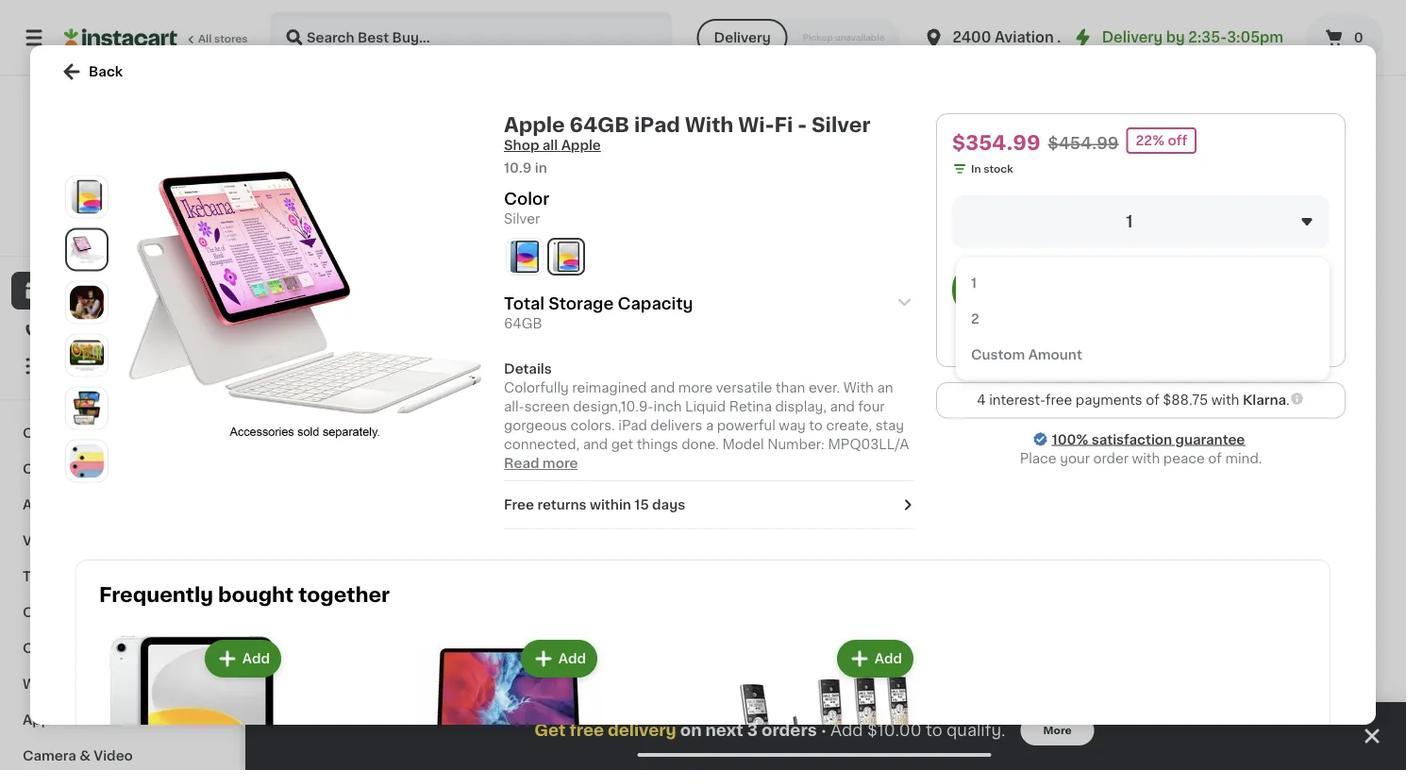 Task type: describe. For each thing, give the bounding box(es) containing it.
silver inside "apple 64gb ipad with wi-fi - silver shop all apple 10.9 in"
[[812, 115, 871, 135]]

add right 85
[[875, 652, 903, 666]]

2
[[972, 313, 980, 326]]

0 vertical spatial 4
[[978, 394, 986, 407]]

reimagined
[[573, 381, 647, 395]]

best buy
[[90, 188, 151, 201]]

shop inside "apple 64gb ipad with wi-fi - silver shop all apple 10.9 in"
[[504, 139, 540, 152]]

screen
[[525, 400, 570, 413]]

external
[[1113, 690, 1168, 703]]

- inside "apple 64gb ipad with wi-fi - silver shop all apple 10.9 in"
[[798, 115, 807, 135]]

sports
[[1234, 690, 1279, 703]]

free returns within 15 days
[[504, 498, 686, 512]]

2:35-
[[1189, 31, 1228, 44]]

for inside apple second generation pencil for ipad pro
[[955, 312, 974, 325]]

ipad inside details colorfully reimagined and more versatile than ever. with an all-screen design,10.9-inch liquid retina display, and four gorgeous colors. ipad delivers a powerful way to create, stay connected, and get things done. model number: mpq03ll/a read more
[[619, 419, 648, 432]]

appliances link
[[11, 703, 229, 738]]

black inside the insignia 60w usb-c to usb-c charge-&-sync braided cable - black 10 ft
[[573, 708, 610, 722]]

tv inside 'insignia class f20 series led hd smart fire tv'
[[777, 312, 794, 325]]

2400 aviation dr
[[953, 31, 1075, 44]]

guarantee inside "link"
[[1176, 433, 1246, 446]]

sync
[[586, 690, 619, 703]]

22% off
[[1136, 134, 1188, 147]]

blue image
[[507, 239, 543, 275]]

for inside apple usb-c to magsafe 3 charging cable for macbook pro - white - 6.6'
[[401, 312, 420, 325]]

- inside apple ipad with wi-fi - blue blue, 64gb, 3 total options
[[612, 293, 618, 306]]

product group containing 13
[[467, 467, 635, 740]]

western
[[1017, 671, 1073, 684]]

trending now
[[283, 408, 428, 428]]

15
[[635, 498, 649, 512]]

dr
[[1058, 31, 1075, 44]]

pro inside apple second generation pencil for ipad pro
[[866, 331, 888, 344]]

se
[[1279, 708, 1296, 722]]

guarantee inside button
[[145, 229, 200, 239]]

1 horizontal spatial of
[[1209, 452, 1223, 465]]

add up 22% off
[[1143, 106, 1171, 119]]

by
[[1167, 31, 1186, 44]]

cables
[[23, 463, 70, 476]]

nintendo inside nintendo switch joy- con (l)/(r), neon pink/neon green neon pink/neon green, 4 total options
[[834, 671, 895, 684]]

best for best sellers
[[283, 31, 331, 51]]

c up braided
[[501, 690, 512, 703]]

green,
[[924, 727, 960, 737]]

all for best sellers
[[1187, 34, 1203, 47]]

60w
[[521, 671, 553, 684]]

0 horizontal spatial tv
[[23, 570, 41, 584]]

stores
[[214, 34, 248, 44]]

1tb
[[1087, 690, 1110, 703]]

total inside apple ipad with wi-fi - blue blue, 64gb, 3 total options
[[542, 330, 566, 341]]

hd for fire
[[749, 690, 770, 703]]

read
[[504, 457, 540, 470]]

$454.99 inside product group
[[542, 274, 598, 287]]

easystore
[[1017, 690, 1083, 703]]

cell
[[23, 642, 49, 655]]

mpq03ll/a
[[829, 438, 910, 451]]

black inside 'western digital easystore 1tb external usb 3.0 portable drive - black'
[[1017, 727, 1054, 741]]

1 vertical spatial view
[[64, 210, 90, 220]]

peace
[[1164, 452, 1206, 465]]

delivery for delivery
[[714, 31, 771, 44]]

class
[[705, 293, 742, 306]]

free inside treatment tracker modal dialog
[[570, 723, 604, 739]]

capacity
[[618, 296, 694, 312]]

& for camera
[[80, 750, 91, 763]]

apple for ipad
[[467, 293, 506, 306]]

0 horizontal spatial of
[[1147, 394, 1160, 407]]

fi inside "apple 64gb ipad with wi-fi - silver shop all apple 10.9 in"
[[775, 115, 794, 135]]

ipad inside "apple 64gb ipad with wi-fi - silver shop all apple 10.9 in"
[[635, 115, 681, 135]]

wearables link
[[11, 667, 229, 703]]

options inside nintendo switch joy- con (l)/(r), neon pink/neon green neon pink/neon green, 4 total options
[[834, 742, 875, 752]]

cell phone accessories
[[23, 642, 183, 655]]

3.0
[[1049, 708, 1070, 722]]

add button down 0 button
[[1291, 95, 1363, 129]]

1 field
[[953, 195, 1330, 248]]

usb- inside apple usb-c to magsafe 3 charging cable for macbook pro - white - 6.6'
[[325, 293, 360, 306]]

braided
[[467, 708, 518, 722]]

- inside the insignia 60w usb-c to usb-c charge-&-sync braided cable - black 10 ft
[[564, 708, 570, 722]]

3 for apple
[[283, 312, 292, 325]]

(30+)
[[1206, 34, 1243, 47]]

gps
[[1201, 708, 1230, 722]]

add button up the $354.99
[[924, 95, 996, 129]]

apple second generation pencil for ipad pro
[[834, 293, 974, 344]]

list box containing 1
[[957, 258, 1330, 381]]

again
[[95, 322, 133, 335]]

add down the bought
[[242, 652, 270, 666]]

- down magsafe
[[426, 331, 432, 344]]

add button left the super
[[207, 642, 279, 676]]

98
[[873, 647, 888, 657]]

insignia for hd
[[650, 293, 702, 306]]

0 horizontal spatial shop
[[53, 284, 88, 297]]

add up the $354.99
[[959, 106, 987, 119]]

- inside super mario bros. wonder - nintendo switch physical
[[339, 690, 344, 703]]

f20
[[745, 293, 770, 306]]

loop
[[1282, 690, 1316, 703]]

sport
[[1264, 727, 1293, 737]]

order
[[1094, 452, 1129, 465]]

1 for 1 2 custom amount
[[972, 277, 977, 290]]

total inside "apple aluminum case with sports loop for gps watch se - starlight adjustable, sport loop, gps, starlight, 40mm, 7 total options"
[[1301, 742, 1326, 752]]

delivery by 2:35-3:05pm link
[[1072, 26, 1284, 49]]

apple for usb-
[[283, 293, 322, 306]]

1 2 custom amount
[[972, 277, 1083, 362]]

black,
[[650, 727, 683, 737]]

add inside product group
[[592, 106, 620, 119]]

super
[[283, 671, 322, 684]]

color silver
[[504, 191, 550, 226]]

view all (10+)
[[1154, 412, 1243, 425]]

gps,
[[1328, 727, 1355, 737]]

with inside "apple aluminum case with sports loop for gps watch se - starlight adjustable, sport loop, gps, starlight, 40mm, 7 total options"
[[1201, 690, 1231, 703]]

smart
[[706, 312, 746, 325]]

1 vertical spatial buy
[[53, 322, 80, 335]]

add button down the service type group
[[740, 95, 813, 129]]

add button up 22% at the top
[[1107, 95, 1180, 129]]

cable inside apple usb-c to magsafe 3 charging cable for macbook pro - white - 6.6'
[[359, 312, 398, 325]]

$ up the super
[[287, 647, 294, 657]]

0 horizontal spatial more
[[543, 457, 578, 470]]

total inside nintendo switch joy- con (l)/(r), neon pink/neon green neon pink/neon green, 4 total options
[[972, 727, 997, 737]]

$ for 13
[[471, 647, 477, 657]]

to inside apple usb-c to magsafe 3 charging cable for macbook pro - white - 6.6'
[[374, 293, 388, 306]]

100% inside 100% satisfaction guarantee "link"
[[1053, 433, 1089, 446]]

tv & home theatre link
[[11, 559, 229, 595]]

product group containing amazon octa-core processor fire hd 10 tablet
[[650, 467, 819, 740]]

apple for second
[[834, 293, 873, 306]]

best buy logo image
[[79, 98, 162, 181]]

octa-
[[707, 671, 746, 684]]

delivery
[[608, 723, 677, 739]]

(10+)
[[1209, 412, 1243, 425]]

for inside "apple aluminum case with sports loop for gps watch se - starlight adjustable, sport loop, gps, starlight, 40mm, 7 total options"
[[1319, 690, 1337, 703]]

trending
[[283, 408, 377, 428]]

& for tv
[[44, 570, 55, 584]]

10 inside the insignia 60w usb-c to usb-c charge-&-sync braided cable - black 10 ft
[[467, 727, 479, 737]]

354
[[477, 268, 518, 288]]

pro inside apple usb-c to magsafe 3 charging cable for macbook pro - white - 6.6'
[[349, 331, 372, 344]]

1 horizontal spatial free
[[1046, 394, 1073, 407]]

lists
[[53, 360, 85, 373]]

colorfully
[[504, 381, 569, 395]]

add button inside product group
[[557, 95, 629, 129]]

add up &- at the left bottom of the page
[[559, 652, 586, 666]]

digital
[[1076, 671, 1119, 684]]

office link
[[11, 595, 229, 631]]

$14.99
[[523, 652, 568, 665]]

aviation
[[995, 31, 1054, 44]]

13
[[477, 646, 500, 666]]

64gb inside total storage capacity 64gb
[[504, 317, 543, 330]]

apple aluminum case with sports loop for gps watch se - starlight adjustable, sport loop, gps, starlight, 40mm, 7 total options
[[1201, 671, 1369, 752]]

satisfaction inside "link"
[[1092, 433, 1173, 446]]

details
[[504, 362, 552, 376]]

options inside "apple aluminum case with sports loop for gps watch se - starlight adjustable, sport loop, gps, starlight, 40mm, 7 total options"
[[1328, 742, 1369, 752]]

with inside "apple 64gb ipad with wi-fi - silver shop all apple 10.9 in"
[[685, 115, 734, 135]]

wearables
[[23, 678, 94, 691]]

than
[[776, 381, 806, 395]]

64gb inside "apple 64gb ipad with wi-fi - silver shop all apple 10.9 in"
[[570, 115, 630, 135]]

case
[[1313, 671, 1347, 684]]

7
[[1293, 742, 1299, 752]]

add inside button
[[1262, 337, 1289, 350]]

10 inside "amazon octa-core processor fire hd 10 tablet black, 32gb"
[[774, 690, 788, 703]]

apple for white
[[1201, 293, 1240, 306]]

get
[[612, 438, 634, 451]]

switch inside super mario bros. wonder - nintendo switch physical
[[283, 708, 328, 722]]

treatment tracker modal dialog
[[246, 703, 1407, 771]]

together
[[299, 585, 390, 605]]

99 for 54
[[323, 269, 338, 279]]

1 for 1
[[1127, 214, 1134, 230]]

$13.99 original price: $14.99 element
[[467, 643, 635, 668]]

usb- up braided
[[467, 690, 501, 703]]

apple for 64gb
[[504, 115, 565, 135]]

silver image
[[550, 240, 584, 274]]

in
[[972, 164, 982, 174]]

1 vertical spatial pink/neon
[[865, 727, 921, 737]]

computers & tablets link
[[11, 415, 229, 451]]

way
[[779, 419, 806, 432]]

place your order with peace of mind.
[[1020, 452, 1263, 465]]

video inside video games link
[[23, 534, 62, 548]]

generation
[[834, 312, 908, 325]]

sellers
[[336, 31, 408, 51]]

inch
[[654, 400, 682, 413]]

charging
[[295, 312, 356, 325]]

- inside "apple aluminum case with sports loop for gps watch se - starlight adjustable, sport loop, gps, starlight, 40mm, 7 total options"
[[1299, 708, 1305, 722]]

1000gb
[[1017, 727, 1060, 737]]

0 vertical spatial buy
[[124, 188, 151, 201]]



Task type: locate. For each thing, give the bounding box(es) containing it.
0 vertical spatial insignia
[[650, 293, 702, 306]]

fire down f20
[[749, 312, 774, 325]]

32gb
[[686, 727, 715, 737]]

enlarge other computers & tablets apple 64gb ipad with wi-fi - silver unknown (opens in a new tab) image up it
[[70, 286, 104, 320]]

99 right 54
[[323, 269, 338, 279]]

and
[[650, 381, 675, 395], [830, 400, 855, 413], [583, 438, 608, 451]]

1 vertical spatial hd
[[749, 690, 770, 703]]

satisfaction inside button
[[79, 229, 143, 239]]

$ inside $ 13 99
[[471, 647, 477, 657]]

- left "capacity"
[[612, 293, 618, 306]]

0 vertical spatial satisfaction
[[79, 229, 143, 239]]

white down magsafe
[[384, 331, 423, 344]]

starlight,
[[1201, 742, 1250, 752]]

1 vertical spatial 3
[[532, 330, 539, 341]]

1 pro from the left
[[349, 331, 372, 344]]

fire inside "amazon octa-core processor fire hd 10 tablet black, 32gb"
[[721, 690, 745, 703]]

free down &- at the left bottom of the page
[[570, 723, 604, 739]]

bros.
[[367, 671, 400, 684]]

$354.99
[[953, 133, 1041, 152]]

on
[[681, 723, 702, 739]]

0 vertical spatial pink/neon
[[834, 708, 903, 722]]

switch up physical
[[283, 708, 328, 722]]

1 inside 1 2 custom amount
[[972, 277, 977, 290]]

add inside treatment tracker modal dialog
[[831, 723, 864, 739]]

1 enlarge other computers & tablets apple 64gb ipad with wi-fi - silver unknown (opens in a new tab) image from the top
[[70, 233, 104, 267]]

days
[[653, 498, 686, 512]]

guarantee down view all (10+)
[[1176, 433, 1246, 446]]

buy left it
[[53, 322, 80, 335]]

tablets
[[117, 427, 167, 440]]

options inside apple ipad with wi-fi - blue blue, 64gb, 3 total options
[[569, 330, 610, 341]]

1 horizontal spatial buy
[[124, 188, 151, 201]]

list box
[[957, 258, 1330, 381]]

$ up braided
[[471, 647, 477, 657]]

aluminum
[[1243, 671, 1309, 684]]

100% satisfaction guarantee link
[[1053, 430, 1246, 449]]

nintendo down $ 85 98
[[834, 671, 895, 684]]

ipad inside apple second generation pencil for ipad pro
[[834, 331, 863, 344]]

0 vertical spatial enlarge other computers & tablets apple 64gb ipad with wi-fi - silver unknown (opens in a new tab) image
[[70, 286, 104, 320]]

1 vertical spatial best
[[90, 188, 121, 201]]

- right macbook
[[375, 331, 381, 344]]

0 horizontal spatial wi-
[[575, 293, 597, 306]]

games
[[65, 534, 114, 548]]

delivery by 2:35-3:05pm
[[1103, 31, 1284, 44]]

service type group
[[697, 19, 900, 57]]

wi- inside apple ipad with wi-fi - blue blue, 64gb, 3 total options
[[575, 293, 597, 306]]

best for best buy
[[90, 188, 121, 201]]

more button
[[1021, 716, 1095, 746]]

ipad inside apple ipad with wi-fi - blue blue, 64gb, 3 total options
[[509, 293, 538, 306]]

item carousel region containing trending now
[[283, 399, 1369, 762]]

100% satisfaction guarantee up the place your order with peace of mind.
[[1053, 433, 1246, 446]]

all stores
[[198, 34, 248, 44]]

phone
[[53, 642, 96, 655]]

back
[[89, 65, 123, 78]]

$ for 85
[[838, 647, 844, 657]]

$134.99
[[896, 274, 949, 287]]

delivery inside button
[[714, 31, 771, 44]]

& left home
[[44, 570, 55, 584]]

total right 64gb,
[[542, 330, 566, 341]]

more down connected,
[[543, 457, 578, 470]]

100% inside "100% satisfaction guarantee" button
[[48, 229, 77, 239]]

0 horizontal spatial 1
[[972, 277, 977, 290]]

0 horizontal spatial for
[[401, 312, 420, 325]]

with down 'delivery' button
[[685, 115, 734, 135]]

$
[[287, 269, 294, 279], [287, 647, 294, 657], [838, 647, 844, 657], [471, 647, 477, 657]]

of left $88.75
[[1147, 394, 1160, 407]]

0 horizontal spatial fi
[[597, 293, 609, 306]]

versatile
[[716, 381, 773, 395]]

c inside apple white 20w usb-c power adapter
[[1353, 293, 1364, 306]]

view for best sellers
[[1151, 34, 1184, 47]]

wonder
[[283, 690, 335, 703]]

2 vertical spatial total
[[1301, 742, 1326, 752]]

switch inside nintendo switch joy- con (l)/(r), neon pink/neon green neon pink/neon green, 4 total options
[[899, 671, 943, 684]]

100% up the your
[[1053, 433, 1089, 446]]

1 vertical spatial of
[[1209, 452, 1223, 465]]

black down sync
[[573, 708, 610, 722]]

0 vertical spatial $454.99
[[1049, 135, 1119, 152]]

1 horizontal spatial 4
[[978, 394, 986, 407]]

1 horizontal spatial 3
[[532, 330, 539, 341]]

3 up macbook
[[283, 312, 292, 325]]

nintendo down bros.
[[348, 690, 409, 703]]

0 vertical spatial with
[[1212, 394, 1240, 407]]

options down gps,
[[1328, 742, 1369, 752]]

other computers & tablets apple 64gb ipad with wi-fi - silver unknown image
[[128, 128, 482, 482]]

with inside details colorfully reimagined and more versatile than ever. with an all-screen design,10.9-inch liquid retina display, and four gorgeous colors. ipad delivers a powerful way to create, stay connected, and get things done. model number: mpq03ll/a read more
[[844, 381, 874, 395]]

0 vertical spatial best
[[283, 31, 331, 51]]

4 right green,
[[962, 727, 970, 737]]

0 vertical spatial 100% satisfaction guarantee
[[48, 229, 200, 239]]

video games link
[[11, 523, 229, 559]]

0 horizontal spatial $454.99
[[542, 274, 598, 287]]

3 inside apple usb-c to magsafe 3 charging cable for macbook pro - white - 6.6'
[[283, 312, 292, 325]]

amount
[[1029, 348, 1083, 362]]

1 horizontal spatial 1
[[1127, 214, 1134, 230]]

tablet
[[650, 708, 691, 722]]

white inside apple usb-c to magsafe 3 charging cable for macbook pro - white - 6.6'
[[384, 331, 423, 344]]

video
[[23, 534, 62, 548], [94, 750, 133, 763]]

$454.99 left 22% at the top
[[1049, 135, 1119, 152]]

enlarge other computers & tablets apple 64gb ipad with wi-fi - silver unknown (opens in a new tab) image
[[70, 286, 104, 320], [70, 391, 104, 425]]

100% satisfaction guarantee inside "100% satisfaction guarantee" button
[[48, 229, 200, 239]]

$ for 54
[[287, 269, 294, 279]]

theatre
[[102, 570, 155, 584]]

2 horizontal spatial 3
[[748, 723, 758, 739]]

buy up policy
[[124, 188, 151, 201]]

0 vertical spatial switch
[[899, 671, 943, 684]]

0 vertical spatial 3
[[283, 312, 292, 325]]

1 horizontal spatial satisfaction
[[1092, 433, 1173, 446]]

usb- up charging
[[325, 293, 360, 306]]

1 horizontal spatial nintendo
[[834, 671, 895, 684]]

add to list button
[[1234, 331, 1330, 355]]

list
[[1310, 337, 1330, 350]]

delivery for delivery by 2:35-3:05pm
[[1103, 31, 1163, 44]]

0 button
[[1307, 15, 1384, 60]]

an
[[878, 381, 894, 395]]

c right 20w
[[1353, 293, 1364, 306]]

audio
[[23, 499, 62, 512]]

create,
[[827, 419, 873, 432]]

switch up the (l)/(r),
[[899, 671, 943, 684]]

10 left ft
[[467, 727, 479, 737]]

c up sync
[[591, 671, 601, 684]]

details button
[[504, 360, 914, 379]]

hd for led
[[681, 312, 702, 325]]

0 horizontal spatial and
[[583, 438, 608, 451]]

99 inside $ 54 99
[[323, 269, 338, 279]]

$354.99 original price: $454.99 element
[[467, 266, 635, 290]]

0 vertical spatial item carousel region
[[283, 22, 1369, 384]]

0 horizontal spatial with
[[1133, 452, 1161, 465]]

to up sync
[[605, 671, 618, 684]]

apple inside apple white 20w usb-c power adapter
[[1201, 293, 1240, 306]]

1 vertical spatial enlarge other computers & tablets apple 64gb ipad with wi-fi - silver unknown (opens in a new tab) image
[[70, 338, 104, 372]]

3 enlarge other computers & tablets apple 64gb ipad with wi-fi - silver unknown (opens in a new tab) image from the top
[[70, 444, 104, 478]]

instacart logo image
[[64, 26, 178, 49]]

2 horizontal spatial for
[[1319, 690, 1337, 703]]

1 vertical spatial fi
[[597, 293, 609, 306]]

delivery button
[[697, 19, 788, 57]]

insignia down $ 13 99
[[467, 671, 518, 684]]

wi- down 'delivery' button
[[739, 115, 775, 135]]

off
[[1169, 134, 1188, 147]]

1 horizontal spatial 100% satisfaction guarantee
[[1053, 433, 1246, 446]]

nintendo
[[834, 671, 895, 684], [348, 690, 409, 703]]

apple up in
[[504, 115, 565, 135]]

& for computers
[[103, 427, 114, 440]]

$ 85 98
[[838, 646, 888, 666]]

wi- inside "apple 64gb ipad with wi-fi - silver shop all apple 10.9 in"
[[739, 115, 775, 135]]

apple up blue
[[467, 293, 506, 306]]

joy-
[[947, 671, 978, 684]]

apple inside "apple 64gb ipad with wi-fi - silver shop all apple 10.9 in"
[[504, 115, 565, 135]]

cable up get
[[522, 708, 561, 722]]

apple inside apple usb-c to magsafe 3 charging cable for macbook pro - white - 6.6'
[[283, 293, 322, 306]]

add button up charge-
[[523, 642, 596, 676]]

1
[[1127, 214, 1134, 230], [972, 277, 977, 290]]

0 horizontal spatial satisfaction
[[79, 229, 143, 239]]

for down the case
[[1319, 690, 1337, 703]]

fi
[[775, 115, 794, 135], [597, 293, 609, 306]]

0 horizontal spatial silver
[[504, 212, 540, 226]]

pricing
[[92, 210, 130, 220]]

hd
[[681, 312, 702, 325], [749, 690, 770, 703]]

1 horizontal spatial pro
[[866, 331, 888, 344]]

$454.99 down silver image
[[542, 274, 598, 287]]

with inside apple ipad with wi-fi - blue blue, 64gb, 3 total options
[[541, 293, 571, 306]]

1 horizontal spatial with
[[1212, 394, 1240, 407]]

2 enlarge other computers & tablets apple 64gb ipad with wi-fi - silver unknown (opens in a new tab) image from the top
[[70, 391, 104, 425]]

view for trending now
[[1154, 412, 1187, 425]]

con
[[834, 690, 861, 703]]

0 vertical spatial wi-
[[739, 115, 775, 135]]

1 inside field
[[1127, 214, 1134, 230]]

add button up the (l)/(r),
[[839, 642, 912, 676]]

1 vertical spatial tv
[[23, 570, 41, 584]]

free down amount
[[1046, 394, 1073, 407]]

insignia for usb-
[[467, 671, 518, 684]]

enlarge other computers & tablets apple 64gb ipad with wi-fi - silver unknown (opens in a new tab) image up computers & tablets
[[70, 391, 104, 425]]

enlarge other computers & tablets apple 64gb ipad with wi-fi - silver unknown (opens in a new tab) image
[[70, 233, 104, 267], [70, 338, 104, 372], [70, 444, 104, 478]]

- down &- at the left bottom of the page
[[564, 708, 570, 722]]

to inside button
[[1292, 337, 1307, 350]]

all inside "apple 64gb ipad with wi-fi - silver shop all apple 10.9 in"
[[543, 139, 558, 152]]

1 horizontal spatial and
[[650, 381, 675, 395]]

$ inside $ 85 98
[[838, 647, 844, 657]]

within
[[590, 498, 632, 512]]

1 vertical spatial all
[[543, 139, 558, 152]]

for
[[401, 312, 420, 325], [955, 312, 974, 325], [1319, 690, 1337, 703]]

wi- down $354.99 original price: $454.99 element
[[575, 293, 597, 306]]

apple
[[504, 115, 565, 135], [283, 293, 322, 306], [834, 293, 873, 306], [467, 293, 506, 306], [1201, 293, 1240, 306], [1201, 671, 1240, 684]]

item carousel region
[[283, 22, 1369, 384], [283, 399, 1369, 762]]

mario
[[326, 671, 363, 684]]

0 vertical spatial fire
[[749, 312, 774, 325]]

hd down the core
[[749, 690, 770, 703]]

2 horizontal spatial and
[[830, 400, 855, 413]]

silver inside the color silver
[[504, 212, 540, 226]]

0 vertical spatial 1
[[1127, 214, 1134, 230]]

0 horizontal spatial best
[[90, 188, 121, 201]]

1 horizontal spatial neon
[[915, 690, 950, 703]]

$10.00
[[868, 723, 922, 739]]

starlight
[[1308, 708, 1364, 722]]

3 inside apple ipad with wi-fi - blue blue, 64gb, 3 total options
[[532, 330, 539, 341]]

fi left "capacity"
[[597, 293, 609, 306]]

apple white 20w usb-c power adapter button
[[1201, 90, 1369, 328]]

office
[[23, 606, 66, 619]]

& right the cables
[[74, 463, 85, 476]]

1 vertical spatial satisfaction
[[1092, 433, 1173, 446]]

to left magsafe
[[374, 293, 388, 306]]

1 item carousel region from the top
[[283, 22, 1369, 384]]

3 inside treatment tracker modal dialog
[[748, 723, 758, 739]]

- down mario
[[339, 690, 344, 703]]

0 vertical spatial white
[[1243, 293, 1282, 306]]

1 horizontal spatial for
[[955, 312, 974, 325]]

0 vertical spatial neon
[[915, 690, 950, 703]]

1 vertical spatial insignia
[[467, 671, 518, 684]]

$19.00 element
[[1201, 266, 1369, 290]]

insignia inside 'insignia class f20 series led hd smart fire tv'
[[650, 293, 702, 306]]

4 inside nintendo switch joy- con (l)/(r), neon pink/neon green neon pink/neon green, 4 total options
[[962, 727, 970, 737]]

c inside apple usb-c to magsafe 3 charging cable for macbook pro - white - 6.6'
[[360, 293, 370, 306]]

0 vertical spatial black
[[573, 708, 610, 722]]

usb- right 20w
[[1319, 293, 1353, 306]]

0 horizontal spatial switch
[[283, 708, 328, 722]]

fire inside 'insignia class f20 series led hd smart fire tv'
[[749, 312, 774, 325]]

enlarge other computers & tablets apple 64gb ipad with wi-fi - silver unknown (opens in a new tab) image down computers & tablets
[[70, 444, 104, 478]]

1 vertical spatial enlarge other computers & tablets apple 64gb ipad with wi-fi - silver unknown (opens in a new tab) image
[[70, 391, 104, 425]]

1 vertical spatial total
[[972, 727, 997, 737]]

2 pro from the left
[[866, 331, 888, 344]]

cell phone accessories link
[[11, 631, 229, 667]]

0 horizontal spatial 4
[[962, 727, 970, 737]]

(l)/(r),
[[865, 690, 911, 703]]

1 horizontal spatial switch
[[899, 671, 943, 684]]

enlarge other computers & tablets apple 64gb ipad with wi-fi - silver unknown (opens in a new tab) image down it
[[70, 338, 104, 372]]

total down loop,
[[1301, 742, 1326, 752]]

white inside apple white 20w usb-c power adapter
[[1243, 293, 1282, 306]]

2 item carousel region from the top
[[283, 399, 1369, 762]]

and up create,
[[830, 400, 855, 413]]

cables & chargers
[[23, 463, 151, 476]]

1 horizontal spatial fi
[[775, 115, 794, 135]]

nintendo inside super mario bros. wonder - nintendo switch physical
[[348, 690, 409, 703]]

cable inside the insignia 60w usb-c to usb-c charge-&-sync braided cable - black 10 ft
[[522, 708, 561, 722]]

add down adapter in the top right of the page
[[1262, 337, 1289, 350]]

insignia inside the insignia 60w usb-c to usb-c charge-&-sync braided cable - black 10 ft
[[467, 671, 518, 684]]

1 horizontal spatial white
[[1243, 293, 1282, 306]]

to inside details colorfully reimagined and more versatile than ever. with an all-screen design,10.9-inch liquid retina display, and four gorgeous colors. ipad delivers a powerful way to create, stay connected, and get things done. model number: mpq03ll/a read more
[[810, 419, 823, 432]]

apple for aluminum
[[1201, 671, 1240, 684]]

0 vertical spatial and
[[650, 381, 675, 395]]

1 vertical spatial 64gb
[[504, 317, 543, 330]]

white up adapter in the top right of the page
[[1243, 293, 1282, 306]]

cable down magsafe
[[359, 312, 398, 325]]

100% down enlarge other computers & tablets apple 64gb ipad with wi-fi - silver hero (opens in a new tab) icon
[[48, 229, 77, 239]]

neon right '•'
[[834, 727, 863, 737]]

$88.75
[[1164, 394, 1209, 407]]

1 horizontal spatial black
[[1017, 727, 1054, 741]]

item carousel region containing best sellers
[[283, 22, 1369, 384]]

hd inside 'insignia class f20 series led hd smart fire tv'
[[681, 312, 702, 325]]

10 down the core
[[774, 690, 788, 703]]

for right the pencil
[[955, 312, 974, 325]]

total
[[504, 296, 545, 312]]

0 vertical spatial shop
[[504, 139, 540, 152]]

a
[[706, 419, 714, 432]]

1 enlarge other computers & tablets apple 64gb ipad with wi-fi - silver unknown (opens in a new tab) image from the top
[[70, 286, 104, 320]]

354 99
[[477, 268, 534, 288]]

view all (30+) button
[[1144, 22, 1263, 59]]

& for cables
[[74, 463, 85, 476]]

satisfaction down pricing
[[79, 229, 143, 239]]

stay
[[876, 419, 905, 432]]

40mm,
[[1252, 742, 1290, 752]]

satisfaction up the place your order with peace of mind.
[[1092, 433, 1173, 446]]

product group
[[467, 90, 635, 343], [650, 90, 819, 358], [834, 90, 1002, 347], [1017, 90, 1186, 324], [1201, 90, 1369, 328], [467, 467, 635, 740], [650, 467, 819, 740], [99, 636, 285, 771], [415, 636, 601, 771], [732, 636, 918, 771]]

with down 100% satisfaction guarantee "link"
[[1133, 452, 1161, 465]]

1 vertical spatial item carousel region
[[283, 399, 1369, 762]]

to down green
[[926, 723, 943, 739]]

0 vertical spatial cable
[[359, 312, 398, 325]]

insignia class f20 series led hd smart fire tv button
[[650, 90, 819, 358]]

shop up it
[[53, 284, 88, 297]]

3 for get
[[748, 723, 758, 739]]

shop link
[[11, 272, 229, 310]]

0 vertical spatial 10
[[774, 690, 788, 703]]

connected,
[[504, 438, 580, 451]]

shop up 10.9
[[504, 139, 540, 152]]

1 horizontal spatial hd
[[749, 690, 770, 703]]

1 horizontal spatial tv
[[777, 312, 794, 325]]

1 horizontal spatial guarantee
[[1176, 433, 1246, 446]]

apple inside "apple aluminum case with sports loop for gps watch se - starlight adjustable, sport loop, gps, starlight, 40mm, 7 total options"
[[1201, 671, 1240, 684]]

1 horizontal spatial video
[[94, 750, 133, 763]]

0 vertical spatial guarantee
[[145, 229, 200, 239]]

computers
[[23, 427, 100, 440]]

hd inside "amazon octa-core processor fire hd 10 tablet black, 32gb"
[[749, 690, 770, 703]]

$194.99 original price: $254.99 element
[[1201, 643, 1369, 668]]

& left the tablets
[[103, 427, 114, 440]]

apple up gps
[[1201, 671, 1240, 684]]

0 horizontal spatial insignia
[[467, 671, 518, 684]]

1 vertical spatial switch
[[283, 708, 328, 722]]

0 horizontal spatial options
[[569, 330, 610, 341]]

0 vertical spatial all
[[1187, 34, 1203, 47]]

add down 0 button
[[1326, 106, 1354, 119]]

fi inside apple ipad with wi-fi - blue blue, 64gb, 3 total options
[[597, 293, 609, 306]]

usb- up &- at the left bottom of the page
[[556, 671, 591, 684]]

99 right 354
[[520, 269, 534, 279]]

fi down the service type group
[[775, 115, 794, 135]]

neon up green
[[915, 690, 950, 703]]

99 for 13
[[501, 647, 516, 657]]

buy
[[124, 188, 151, 201], [53, 322, 80, 335]]

1 horizontal spatial best
[[283, 31, 331, 51]]

1 vertical spatial neon
[[834, 727, 863, 737]]

0 horizontal spatial white
[[384, 331, 423, 344]]

2 vertical spatial view
[[1154, 412, 1187, 425]]

and up inch
[[650, 381, 675, 395]]

1 vertical spatial with
[[1133, 452, 1161, 465]]

with up (10+) on the right bottom of the page
[[1212, 394, 1240, 407]]

video inside the camera & video link
[[94, 750, 133, 763]]

with
[[1212, 394, 1240, 407], [1133, 452, 1161, 465]]

4 left interest-
[[978, 394, 986, 407]]

more
[[679, 381, 713, 395], [543, 457, 578, 470]]

home
[[58, 570, 99, 584]]

1 vertical spatial $454.99
[[542, 274, 598, 287]]

add down the service type group
[[776, 106, 804, 119]]

1 vertical spatial silver
[[504, 212, 540, 226]]

to inside the insignia 60w usb-c to usb-c charge-&-sync braided cable - black 10 ft
[[605, 671, 618, 684]]

$ inside $ 54 99
[[287, 269, 294, 279]]

- down the service type group
[[798, 115, 807, 135]]

0 vertical spatial more
[[679, 381, 713, 395]]

apple inside apple ipad with wi-fi - blue blue, 64gb, 3 total options
[[467, 293, 506, 306]]

add button up apple
[[557, 95, 629, 129]]

0 vertical spatial video
[[23, 534, 62, 548]]

0 horizontal spatial video
[[23, 534, 62, 548]]

green
[[906, 708, 947, 722]]

led
[[650, 312, 678, 325]]

product group containing 354
[[467, 90, 635, 343]]

enlarge other computers & tablets apple 64gb ipad with wi-fi - silver hero (opens in a new tab) image
[[70, 180, 104, 214]]

physical
[[283, 727, 329, 737]]

$454.99 inside $354.99 $454.99
[[1049, 135, 1119, 152]]

view all (30+)
[[1151, 34, 1243, 47]]

0 horizontal spatial guarantee
[[145, 229, 200, 239]]

all for trending now
[[1190, 412, 1206, 425]]

64gb down total on the top
[[504, 317, 543, 330]]

to inside treatment tracker modal dialog
[[926, 723, 943, 739]]

0 horizontal spatial delivery
[[714, 31, 771, 44]]

delivery
[[1103, 31, 1163, 44], [714, 31, 771, 44]]

99 right the 13
[[501, 647, 516, 657]]

four
[[859, 400, 885, 413]]

apple inside apple second generation pencil for ipad pro
[[834, 293, 873, 306]]

99 inside 354 99
[[520, 269, 534, 279]]

insignia up the led on the top of the page
[[650, 293, 702, 306]]

0 vertical spatial view
[[1151, 34, 1184, 47]]

add to list
[[1262, 337, 1330, 350]]

usb- inside apple white 20w usb-c power adapter
[[1319, 293, 1353, 306]]

3 right next
[[748, 723, 758, 739]]

2 horizontal spatial options
[[1328, 742, 1369, 752]]

None search field
[[270, 11, 673, 64]]

$454.99
[[1049, 135, 1119, 152], [542, 274, 598, 287]]

0 horizontal spatial black
[[573, 708, 610, 722]]

best left sellers
[[283, 31, 331, 51]]

c
[[360, 293, 370, 306], [1353, 293, 1364, 306], [591, 671, 601, 684], [501, 690, 512, 703]]

1 vertical spatial 100% satisfaction guarantee
[[1053, 433, 1246, 446]]

2 enlarge other computers & tablets apple 64gb ipad with wi-fi - silver unknown (opens in a new tab) image from the top
[[70, 338, 104, 372]]

0 horizontal spatial fire
[[721, 690, 745, 703]]

64gb up apple
[[570, 115, 630, 135]]

buy it again
[[53, 322, 133, 335]]

99 inside $ 13 99
[[501, 647, 516, 657]]

- inside 'western digital easystore 1tb external usb 3.0 portable drive - black'
[[1171, 708, 1177, 722]]

tv down 'series' on the top
[[777, 312, 794, 325]]

1 vertical spatial more
[[543, 457, 578, 470]]

usb-
[[325, 293, 360, 306], [1319, 293, 1353, 306], [556, 671, 591, 684], [467, 690, 501, 703]]

apple down 54
[[283, 293, 322, 306]]

options
[[569, 330, 610, 341], [834, 742, 875, 752], [1328, 742, 1369, 752]]

best inside item carousel region
[[283, 31, 331, 51]]

1 horizontal spatial 100%
[[1053, 433, 1089, 446]]

2 vertical spatial and
[[583, 438, 608, 451]]

hd right the led on the top of the page
[[681, 312, 702, 325]]

$354.99 $454.99
[[953, 133, 1119, 152]]

more up liquid
[[679, 381, 713, 395]]

add
[[592, 106, 620, 119], [776, 106, 804, 119], [959, 106, 987, 119], [1143, 106, 1171, 119], [1326, 106, 1354, 119], [1262, 337, 1289, 350], [242, 652, 270, 666], [559, 652, 586, 666], [875, 652, 903, 666], [831, 723, 864, 739]]

0 horizontal spatial 100%
[[48, 229, 77, 239]]

apple 64gb ipad with wi-fi - silver shop all apple 10.9 in
[[504, 115, 871, 175]]

cables & chargers link
[[11, 451, 229, 487]]



Task type: vqa. For each thing, say whether or not it's contained in the screenshot.
USB
yes



